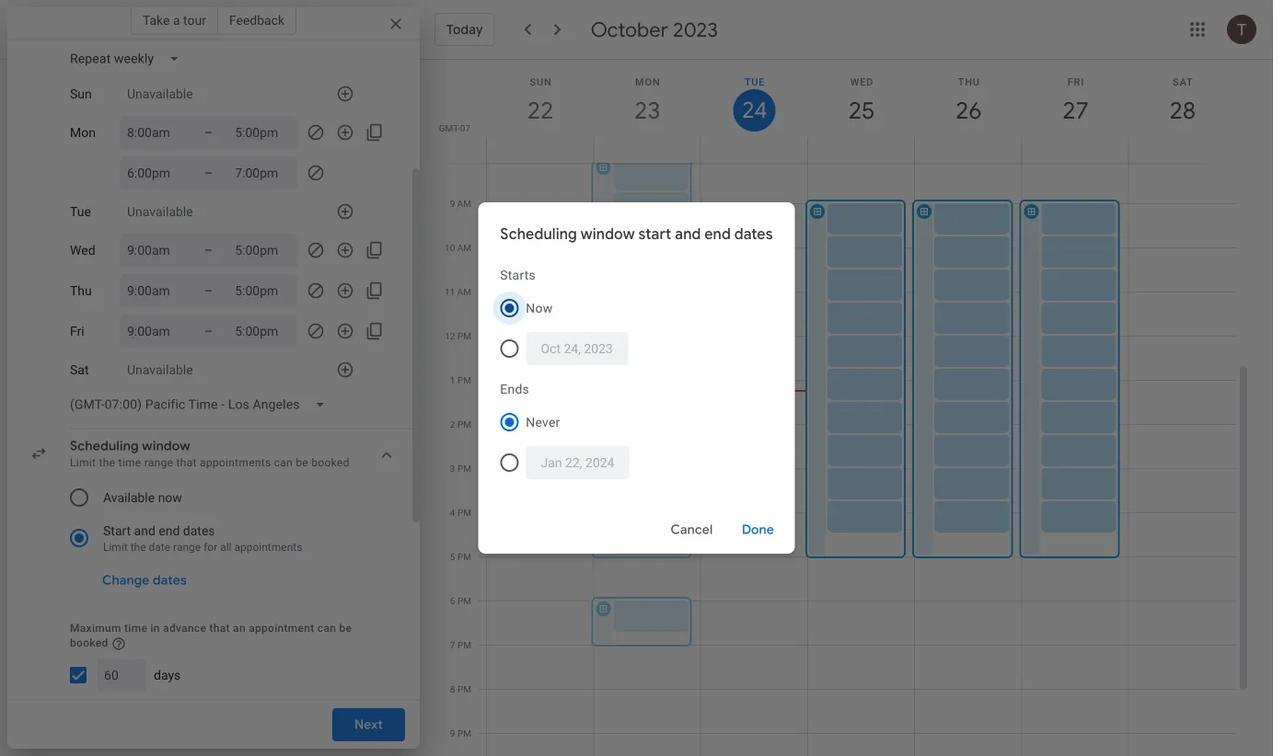 Task type: locate. For each thing, give the bounding box(es) containing it.
sun
[[70, 86, 92, 102]]

scheduling up starts
[[500, 225, 577, 244]]

0 vertical spatial that
[[176, 457, 197, 470]]

10
[[445, 243, 455, 254]]

change dates button
[[95, 564, 194, 598]]

booked for window
[[312, 457, 350, 470]]

feedback
[[229, 12, 285, 28]]

Start date of the appointment schedules text field
[[541, 332, 614, 366]]

done button
[[729, 508, 788, 552]]

1 horizontal spatial that
[[209, 622, 230, 635]]

starts
[[500, 267, 536, 283]]

0 horizontal spatial limit
[[70, 457, 96, 470]]

1 vertical spatial 9
[[450, 729, 455, 740]]

–
[[204, 125, 213, 140], [204, 165, 213, 180], [204, 243, 213, 258], [204, 283, 213, 298], [204, 324, 213, 339]]

window inside dialog
[[581, 225, 635, 244]]

range up now
[[144, 457, 173, 470]]

appointment inside minimum time before the appointment start that it can be booked
[[204, 708, 270, 721]]

3 pm from the top
[[458, 419, 471, 430]]

october
[[591, 17, 668, 42]]

pm up 9 pm
[[458, 685, 471, 696]]

am
[[457, 154, 471, 165], [457, 198, 471, 209], [457, 243, 471, 254], [457, 287, 471, 298]]

feedback button
[[218, 6, 297, 35]]

appointments
[[200, 457, 271, 470], [234, 541, 302, 554]]

done
[[742, 522, 774, 539]]

option group containing starts
[[493, 259, 773, 373]]

can inside minimum time before the appointment start that it can be booked
[[334, 708, 353, 721]]

0 vertical spatial 9
[[450, 198, 455, 209]]

1 vertical spatial appointments
[[234, 541, 302, 554]]

2 vertical spatial dates
[[153, 573, 187, 589]]

1 unavailable from the top
[[127, 86, 193, 102]]

grid
[[427, 60, 1251, 757]]

unavailable for sun
[[127, 86, 193, 102]]

0 horizontal spatial start
[[273, 708, 298, 721]]

window for limit
[[142, 438, 190, 455]]

appointment right an
[[249, 622, 314, 635]]

3 am from the top
[[457, 243, 471, 254]]

pm for 4 pm
[[458, 508, 471, 519]]

1 vertical spatial start
[[273, 708, 298, 721]]

2 vertical spatial can
[[334, 708, 353, 721]]

9 pm from the top
[[458, 685, 471, 696]]

be inside maximum time in advance that an appointment can be booked
[[339, 622, 352, 635]]

0 horizontal spatial be
[[296, 457, 309, 470]]

pm
[[458, 331, 471, 342], [458, 375, 471, 386], [458, 419, 471, 430], [458, 464, 471, 475], [458, 508, 471, 519], [458, 552, 471, 563], [458, 596, 471, 607], [458, 640, 471, 651], [458, 685, 471, 696], [458, 729, 471, 740]]

8
[[450, 154, 455, 165], [450, 685, 455, 696]]

0 horizontal spatial scheduling
[[70, 438, 139, 455]]

0 vertical spatial booked
[[312, 457, 350, 470]]

limit inside scheduling window limit the time range that appointments can be booked
[[70, 457, 96, 470]]

available
[[103, 490, 155, 505]]

a
[[173, 12, 180, 28]]

range inside scheduling window limit the time range that appointments can be booked
[[144, 457, 173, 470]]

end inside start and end dates limit the date range for all appointments
[[159, 523, 180, 539]]

Maximum days in advance that an appointment can be booked number field
[[104, 659, 139, 692]]

1 horizontal spatial start
[[639, 225, 672, 244]]

8 for 8 pm
[[450, 685, 455, 696]]

today
[[447, 21, 483, 38]]

booked
[[312, 457, 350, 470], [70, 637, 108, 650], [70, 723, 108, 736]]

1 pm from the top
[[458, 331, 471, 342]]

2 vertical spatial the
[[185, 708, 201, 721]]

an
[[233, 622, 246, 635]]

time left in
[[124, 622, 147, 635]]

pm right '12'
[[458, 331, 471, 342]]

am right 11
[[457, 287, 471, 298]]

0 vertical spatial be
[[296, 457, 309, 470]]

10 pm from the top
[[458, 729, 471, 740]]

0 horizontal spatial and
[[134, 523, 155, 539]]

1 vertical spatial the
[[130, 541, 146, 554]]

12 pm
[[445, 331, 471, 342]]

9 for 9 am
[[450, 198, 455, 209]]

0 horizontal spatial window
[[142, 438, 190, 455]]

pm right the 3
[[458, 464, 471, 475]]

option group
[[493, 259, 773, 373], [493, 373, 773, 487], [63, 478, 379, 559]]

1 vertical spatial window
[[142, 438, 190, 455]]

0 vertical spatial time
[[118, 457, 141, 470]]

8 down 7
[[450, 685, 455, 696]]

1 horizontal spatial be
[[339, 622, 352, 635]]

window inside scheduling window limit the time range that appointments can be booked
[[142, 438, 190, 455]]

2 pm from the top
[[458, 375, 471, 386]]

1 vertical spatial booked
[[70, 637, 108, 650]]

2 column header from the left
[[593, 60, 701, 163]]

scheduling up available
[[70, 438, 139, 455]]

4 am from the top
[[457, 287, 471, 298]]

0 vertical spatial unavailable
[[127, 86, 193, 102]]

0 vertical spatial scheduling
[[500, 225, 577, 244]]

2 horizontal spatial be
[[356, 708, 369, 721]]

0 vertical spatial end
[[705, 225, 731, 244]]

9 down 8 pm on the left bottom
[[450, 729, 455, 740]]

9 pm
[[450, 729, 471, 740]]

1 horizontal spatial scheduling
[[500, 225, 577, 244]]

1 9 from the top
[[450, 198, 455, 209]]

that left an
[[209, 622, 230, 635]]

7 column header from the left
[[1129, 60, 1237, 163]]

appointments right all
[[234, 541, 302, 554]]

11 am
[[445, 287, 471, 298]]

tue
[[70, 204, 91, 219]]

pm right 2
[[458, 419, 471, 430]]

1 pm
[[450, 375, 471, 386]]

1 horizontal spatial the
[[130, 541, 146, 554]]

appointment right "before"
[[204, 708, 270, 721]]

it
[[324, 708, 331, 721]]

0 horizontal spatial the
[[99, 457, 115, 470]]

range inside start and end dates limit the date range for all appointments
[[173, 541, 201, 554]]

1 vertical spatial and
[[134, 523, 155, 539]]

be inside scheduling window limit the time range that appointments can be booked
[[296, 457, 309, 470]]

8 pm from the top
[[458, 640, 471, 651]]

scheduling
[[500, 225, 577, 244], [70, 438, 139, 455]]

the up available
[[99, 457, 115, 470]]

11
[[445, 287, 455, 298]]

2 9 from the top
[[450, 729, 455, 740]]

time inside minimum time before the appointment start that it can be booked
[[122, 708, 145, 721]]

7 pm from the top
[[458, 596, 471, 607]]

window
[[581, 225, 635, 244], [142, 438, 190, 455]]

10 am
[[445, 243, 471, 254]]

6 column header from the left
[[1022, 60, 1129, 163]]

minimum time before the appointment start that it can be booked
[[70, 708, 369, 736]]

4 – from the top
[[204, 283, 213, 298]]

scheduling inside scheduling window limit the time range that appointments can be booked
[[70, 438, 139, 455]]

unavailable right sat
[[127, 363, 193, 378]]

1 vertical spatial limit
[[103, 541, 128, 554]]

0 vertical spatial limit
[[70, 457, 96, 470]]

0 vertical spatial 8
[[450, 154, 455, 165]]

am for 8 am
[[457, 154, 471, 165]]

1 8 from the top
[[450, 154, 455, 165]]

0 vertical spatial window
[[581, 225, 635, 244]]

0 vertical spatial the
[[99, 457, 115, 470]]

unavailable for tue
[[127, 204, 193, 219]]

pm for 7 pm
[[458, 640, 471, 651]]

2 – from the top
[[204, 165, 213, 180]]

limit
[[70, 457, 96, 470], [103, 541, 128, 554]]

4
[[450, 508, 455, 519]]

0 vertical spatial appointments
[[200, 457, 271, 470]]

dates inside dialog
[[735, 225, 773, 244]]

scheduling inside dialog
[[500, 225, 577, 244]]

0 vertical spatial and
[[675, 225, 701, 244]]

time inside maximum time in advance that an appointment can be booked
[[124, 622, 147, 635]]

2 horizontal spatial that
[[301, 708, 321, 721]]

be
[[296, 457, 309, 470], [339, 622, 352, 635], [356, 708, 369, 721]]

5 pm from the top
[[458, 508, 471, 519]]

the inside minimum time before the appointment start that it can be booked
[[185, 708, 201, 721]]

2
[[450, 419, 455, 430]]

end
[[705, 225, 731, 244], [159, 523, 180, 539]]

0 vertical spatial range
[[144, 457, 173, 470]]

1 vertical spatial can
[[318, 622, 336, 635]]

appointment
[[249, 622, 314, 635], [204, 708, 270, 721]]

2 am from the top
[[457, 198, 471, 209]]

5 column header from the left
[[914, 60, 1022, 163]]

column header
[[486, 60, 594, 163], [593, 60, 701, 163], [700, 60, 808, 163], [807, 60, 915, 163], [914, 60, 1022, 163], [1022, 60, 1129, 163], [1129, 60, 1237, 163]]

2 vertical spatial that
[[301, 708, 321, 721]]

0 vertical spatial dates
[[735, 225, 773, 244]]

time up available
[[118, 457, 141, 470]]

pm right 4
[[458, 508, 471, 519]]

the left date
[[130, 541, 146, 554]]

start
[[639, 225, 672, 244], [273, 708, 298, 721]]

4 pm
[[450, 508, 471, 519]]

cancel
[[671, 522, 713, 539]]

2 8 from the top
[[450, 685, 455, 696]]

1 horizontal spatial limit
[[103, 541, 128, 554]]

2 horizontal spatial the
[[185, 708, 201, 721]]

1 vertical spatial scheduling
[[70, 438, 139, 455]]

8 pm
[[450, 685, 471, 696]]

and
[[675, 225, 701, 244], [134, 523, 155, 539]]

dates
[[735, 225, 773, 244], [183, 523, 215, 539], [153, 573, 187, 589]]

0 vertical spatial start
[[639, 225, 672, 244]]

unavailable down take
[[127, 86, 193, 102]]

be inside minimum time before the appointment start that it can be booked
[[356, 708, 369, 721]]

5 – from the top
[[204, 324, 213, 339]]

0 vertical spatial appointment
[[249, 622, 314, 635]]

the
[[99, 457, 115, 470], [130, 541, 146, 554], [185, 708, 201, 721]]

take
[[143, 12, 170, 28]]

9
[[450, 198, 455, 209], [450, 729, 455, 740]]

that inside minimum time before the appointment start that it can be booked
[[301, 708, 321, 721]]

0 vertical spatial can
[[274, 457, 293, 470]]

time left "before"
[[122, 708, 145, 721]]

appointments inside start and end dates limit the date range for all appointments
[[234, 541, 302, 554]]

pm right 5
[[458, 552, 471, 563]]

4 pm from the top
[[458, 464, 471, 475]]

range
[[144, 457, 173, 470], [173, 541, 201, 554]]

booked for time
[[70, 723, 108, 736]]

before
[[148, 708, 182, 721]]

limit inside start and end dates limit the date range for all appointments
[[103, 541, 128, 554]]

unavailable for sat
[[127, 363, 193, 378]]

3 – from the top
[[204, 243, 213, 258]]

booked inside minimum time before the appointment start that it can be booked
[[70, 723, 108, 736]]

time
[[118, 457, 141, 470], [124, 622, 147, 635], [122, 708, 145, 721]]

never
[[526, 415, 560, 430]]

pm right 1
[[458, 375, 471, 386]]

1 vertical spatial unavailable
[[127, 204, 193, 219]]

the inside scheduling window limit the time range that appointments can be booked
[[99, 457, 115, 470]]

dates inside start and end dates limit the date range for all appointments
[[183, 523, 215, 539]]

5 pm
[[450, 552, 471, 563]]

1 vertical spatial dates
[[183, 523, 215, 539]]

pm down 8 pm on the left bottom
[[458, 729, 471, 740]]

fri
[[70, 324, 84, 339]]

am down 8 am
[[457, 198, 471, 209]]

october 2023
[[591, 17, 718, 42]]

pm right 6
[[458, 596, 471, 607]]

next button
[[332, 709, 405, 742]]

1 vertical spatial that
[[209, 622, 230, 635]]

1 am from the top
[[457, 154, 471, 165]]

minimum
[[70, 708, 119, 721]]

dates inside button
[[153, 573, 187, 589]]

1 horizontal spatial and
[[675, 225, 701, 244]]

booked inside scheduling window limit the time range that appointments can be booked
[[312, 457, 350, 470]]

option group containing available now
[[63, 478, 379, 559]]

can inside scheduling window limit the time range that appointments can be booked
[[274, 457, 293, 470]]

unavailable right tue
[[127, 204, 193, 219]]

1 vertical spatial appointment
[[204, 708, 270, 721]]

next
[[354, 717, 383, 734]]

1 vertical spatial range
[[173, 541, 201, 554]]

2 unavailable from the top
[[127, 204, 193, 219]]

am right 10
[[457, 243, 471, 254]]

8 down the gmt-07
[[450, 154, 455, 165]]

pm right 7
[[458, 640, 471, 651]]

0 horizontal spatial that
[[176, 457, 197, 470]]

unavailable
[[127, 86, 193, 102], [127, 204, 193, 219], [127, 363, 193, 378]]

0 horizontal spatial end
[[159, 523, 180, 539]]

8 for 8 am
[[450, 154, 455, 165]]

1 horizontal spatial end
[[705, 225, 731, 244]]

1 vertical spatial be
[[339, 622, 352, 635]]

1 – from the top
[[204, 125, 213, 140]]

that left the it
[[301, 708, 321, 721]]

am down 07
[[457, 154, 471, 165]]

4 column header from the left
[[807, 60, 915, 163]]

1 vertical spatial 8
[[450, 685, 455, 696]]

2 vertical spatial be
[[356, 708, 369, 721]]

and inside start and end dates limit the date range for all appointments
[[134, 523, 155, 539]]

2 vertical spatial unavailable
[[127, 363, 193, 378]]

the inside start and end dates limit the date range for all appointments
[[130, 541, 146, 554]]

2 vertical spatial time
[[122, 708, 145, 721]]

maximum
[[70, 622, 121, 635]]

appointment inside maximum time in advance that an appointment can be booked
[[249, 622, 314, 635]]

9 up 10
[[450, 198, 455, 209]]

3 unavailable from the top
[[127, 363, 193, 378]]

that up now
[[176, 457, 197, 470]]

6 pm from the top
[[458, 552, 471, 563]]

2 vertical spatial booked
[[70, 723, 108, 736]]

all
[[220, 541, 232, 554]]

days
[[154, 668, 181, 683]]

that
[[176, 457, 197, 470], [209, 622, 230, 635], [301, 708, 321, 721]]

2 pm
[[450, 419, 471, 430]]

range left for
[[173, 541, 201, 554]]

1 vertical spatial time
[[124, 622, 147, 635]]

am for 11 am
[[457, 287, 471, 298]]

the right "before"
[[185, 708, 201, 721]]

1 vertical spatial end
[[159, 523, 180, 539]]

can
[[274, 457, 293, 470], [318, 622, 336, 635], [334, 708, 353, 721]]

1 horizontal spatial window
[[581, 225, 635, 244]]

scheduling window limit the time range that appointments can be booked
[[70, 438, 350, 470]]

take a tour
[[143, 12, 206, 28]]

1 column header from the left
[[486, 60, 594, 163]]

appointments up start and end dates limit the date range for all appointments
[[200, 457, 271, 470]]

that for window
[[176, 457, 197, 470]]

12
[[445, 331, 455, 342]]

07
[[460, 122, 470, 134]]

that inside scheduling window limit the time range that appointments can be booked
[[176, 457, 197, 470]]

3
[[450, 464, 455, 475]]



Task type: describe. For each thing, give the bounding box(es) containing it.
be for time
[[356, 708, 369, 721]]

now
[[526, 301, 553, 316]]

– for fri
[[204, 324, 213, 339]]

ends
[[500, 382, 529, 397]]

pm for 2 pm
[[458, 419, 471, 430]]

6 pm
[[450, 596, 471, 607]]

gmt-
[[439, 122, 460, 134]]

advance
[[163, 622, 206, 635]]

7
[[450, 640, 455, 651]]

scheduling window start and end dates dialog
[[478, 203, 795, 554]]

6
[[450, 596, 455, 607]]

can inside maximum time in advance that an appointment can be booked
[[318, 622, 336, 635]]

and inside scheduling window start and end dates dialog
[[675, 225, 701, 244]]

scheduling for scheduling window start and end dates
[[500, 225, 577, 244]]

pm for 5 pm
[[458, 552, 471, 563]]

that for time
[[301, 708, 321, 721]]

pm for 12 pm
[[458, 331, 471, 342]]

thu
[[70, 283, 92, 299]]

sat
[[70, 363, 89, 378]]

the for window
[[99, 457, 115, 470]]

appointments inside scheduling window limit the time range that appointments can be booked
[[200, 457, 271, 470]]

start inside minimum time before the appointment start that it can be booked
[[273, 708, 298, 721]]

that inside maximum time in advance that an appointment can be booked
[[209, 622, 230, 635]]

End date of the appointment schedules text field
[[541, 447, 614, 480]]

time for minimum
[[122, 708, 145, 721]]

wed
[[70, 243, 95, 258]]

9 for 9 pm
[[450, 729, 455, 740]]

pm for 3 pm
[[458, 464, 471, 475]]

8 am
[[450, 154, 471, 165]]

today button
[[435, 13, 495, 46]]

available now
[[103, 490, 182, 505]]

pm for 6 pm
[[458, 596, 471, 607]]

pm for 8 pm
[[458, 685, 471, 696]]

cancel button
[[663, 508, 722, 552]]

take a tour button
[[131, 6, 218, 35]]

for
[[204, 541, 217, 554]]

3 column header from the left
[[700, 60, 808, 163]]

pm for 9 pm
[[458, 729, 471, 740]]

scheduling window start and end dates
[[500, 225, 773, 244]]

maximum time in advance that an appointment can be booked
[[70, 622, 352, 650]]

tour
[[183, 12, 206, 28]]

start inside scheduling window start and end dates dialog
[[639, 225, 672, 244]]

end inside scheduling window start and end dates dialog
[[705, 225, 731, 244]]

gmt-07
[[439, 122, 470, 134]]

scheduling for scheduling window limit the time range that appointments can be booked
[[70, 438, 139, 455]]

– for wed
[[204, 243, 213, 258]]

booked inside maximum time in advance that an appointment can be booked
[[70, 637, 108, 650]]

time inside scheduling window limit the time range that appointments can be booked
[[118, 457, 141, 470]]

pm for 1 pm
[[458, 375, 471, 386]]

time for maximum
[[124, 622, 147, 635]]

grid containing gmt-07
[[427, 60, 1251, 757]]

the for time
[[185, 708, 201, 721]]

date
[[149, 541, 170, 554]]

am for 10 am
[[457, 243, 471, 254]]

3 pm
[[450, 464, 471, 475]]

2023
[[673, 17, 718, 42]]

be for window
[[296, 457, 309, 470]]

can for window
[[274, 457, 293, 470]]

option group containing ends
[[493, 373, 773, 487]]

can for time
[[334, 708, 353, 721]]

start and end dates limit the date range for all appointments
[[103, 523, 302, 554]]

now
[[158, 490, 182, 505]]

7 pm
[[450, 640, 471, 651]]

window for start
[[581, 225, 635, 244]]

in
[[150, 622, 160, 635]]

– for mon
[[204, 125, 213, 140]]

change dates
[[102, 573, 187, 589]]

1
[[450, 375, 455, 386]]

– for thu
[[204, 283, 213, 298]]

am for 9 am
[[457, 198, 471, 209]]

change
[[102, 573, 150, 589]]

9 am
[[450, 198, 471, 209]]

start
[[103, 523, 131, 539]]

5
[[450, 552, 455, 563]]

mon
[[70, 125, 96, 140]]



Task type: vqa. For each thing, say whether or not it's contained in the screenshot.
left to
no



